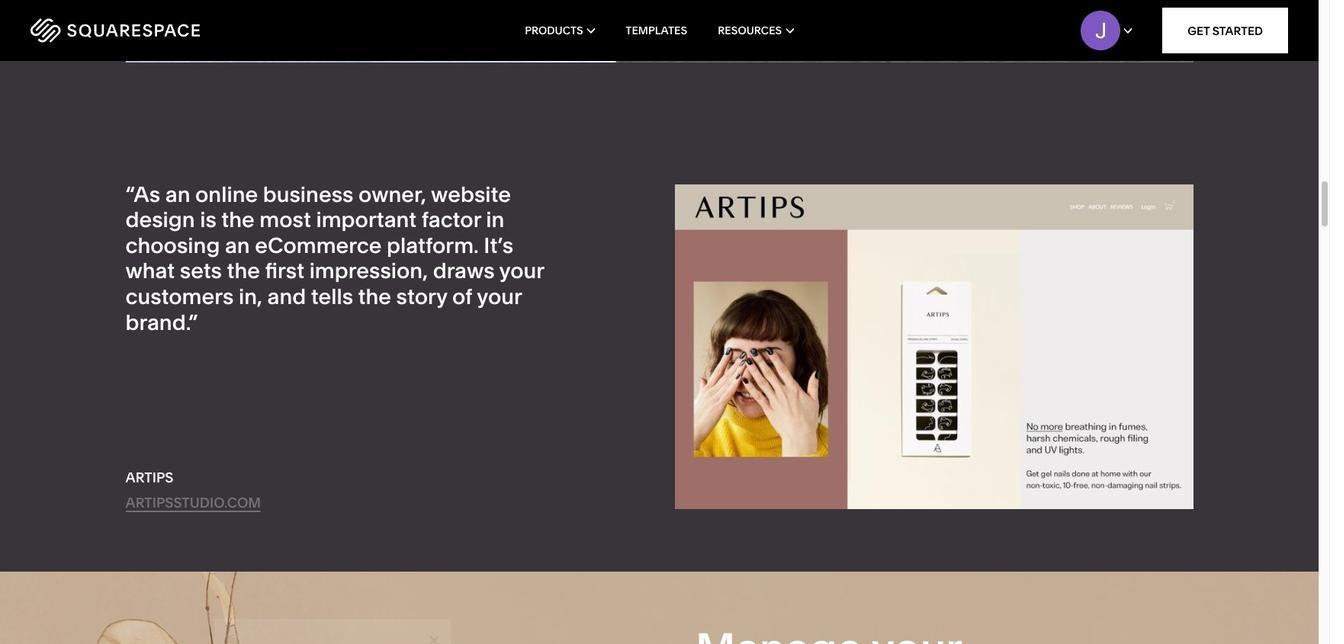 Task type: describe. For each thing, give the bounding box(es) containing it.
the left first
[[227, 258, 260, 284]]

in
[[486, 207, 505, 233]]

artips studio website homepage image
[[675, 185, 1194, 510]]

sets
[[180, 258, 222, 284]]

squarespace logo image
[[31, 18, 200, 43]]

your right of
[[477, 284, 522, 310]]

templates link
[[626, 0, 687, 61]]

artips artipsstudio.com
[[125, 469, 261, 512]]

platform.
[[387, 232, 479, 258]]

design
[[125, 207, 195, 233]]

of
[[452, 284, 472, 310]]

squarespace logo link
[[31, 18, 282, 43]]

get
[[1188, 23, 1210, 38]]

artipsstudio.com link
[[125, 494, 261, 512]]

1 horizontal spatial an
[[225, 232, 250, 258]]

website
[[431, 181, 511, 207]]

what
[[125, 258, 175, 284]]

get started link
[[1163, 8, 1288, 53]]

online
[[195, 181, 258, 207]]

impression,
[[309, 258, 428, 284]]

in,
[[239, 284, 262, 310]]

story
[[396, 284, 447, 310]]

brand."
[[125, 309, 198, 335]]

resources button
[[718, 0, 794, 61]]

products
[[525, 24, 583, 37]]

artips
[[125, 469, 173, 487]]

ecommerce
[[255, 232, 382, 258]]

factor
[[422, 207, 481, 233]]



Task type: locate. For each thing, give the bounding box(es) containing it.
0 vertical spatial an
[[165, 181, 190, 207]]

an right is
[[225, 232, 250, 258]]

it's
[[484, 232, 513, 258]]

important
[[316, 207, 417, 233]]

templates
[[626, 24, 687, 37]]

draws
[[433, 258, 495, 284]]

"as an online business owner, website design is the most important factor in choosing an ecommerce platform. it's what sets the first impression, draws your customers in, and tells the story of your brand."
[[125, 181, 544, 335]]

fashion shot image
[[125, 0, 1194, 63]]

tells
[[311, 284, 353, 310]]

business
[[263, 181, 354, 207]]

the right is
[[221, 207, 255, 233]]

"as
[[125, 181, 160, 207]]

your down in at top left
[[499, 258, 544, 284]]

1 vertical spatial an
[[225, 232, 250, 258]]

products button
[[525, 0, 595, 61]]

and
[[267, 284, 306, 310]]

customers
[[125, 284, 234, 310]]

choosing
[[125, 232, 220, 258]]

most
[[260, 207, 311, 233]]

owner,
[[359, 181, 426, 207]]

resources
[[718, 24, 782, 37]]

the right tells
[[358, 284, 391, 310]]

example of interface to print a shipping label image
[[214, 620, 451, 645]]

started
[[1213, 23, 1263, 38]]

first
[[265, 258, 304, 284]]

is
[[200, 207, 216, 233]]

the
[[221, 207, 255, 233], [227, 258, 260, 284], [358, 284, 391, 310]]

your
[[499, 258, 544, 284], [477, 284, 522, 310]]

an right "as
[[165, 181, 190, 207]]

get started
[[1188, 23, 1263, 38]]

artipsstudio.com
[[125, 494, 261, 512]]

0 horizontal spatial an
[[165, 181, 190, 207]]

an
[[165, 181, 190, 207], [225, 232, 250, 258]]



Task type: vqa. For each thing, say whether or not it's contained in the screenshot.
the in
yes



